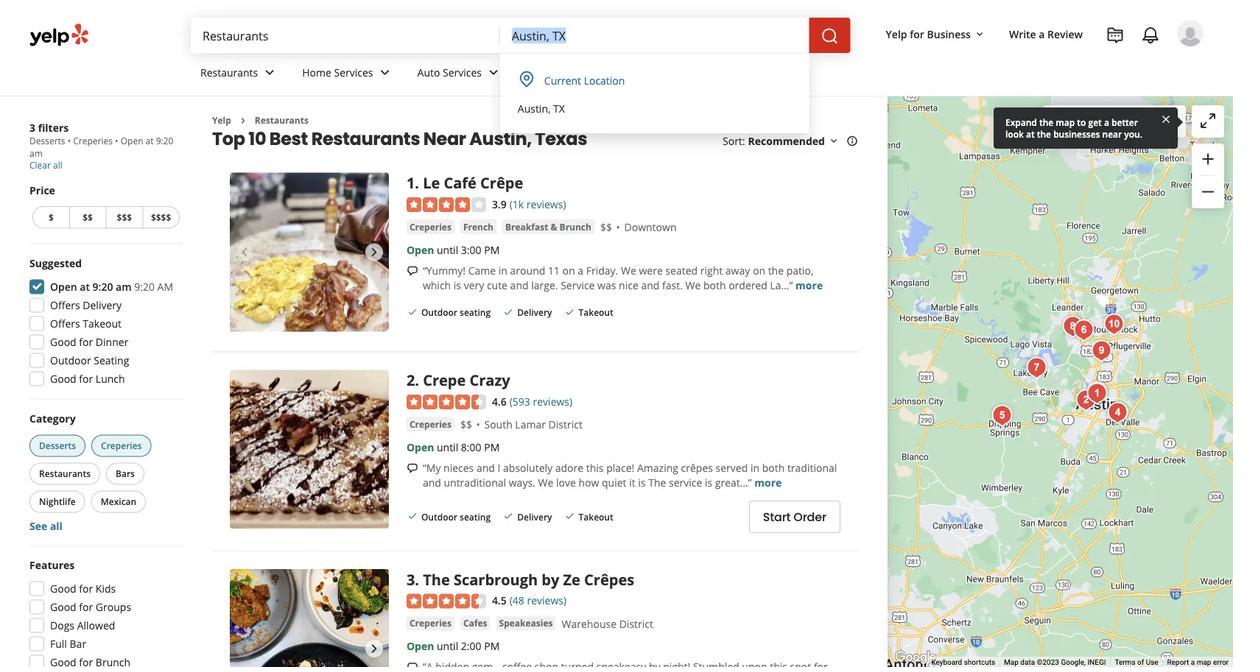 Task type: vqa. For each thing, say whether or not it's contained in the screenshot.
$$$ button
yes



Task type: describe. For each thing, give the bounding box(es) containing it.
takeout down how
[[579, 511, 613, 523]]

52 eatery & bar image
[[1099, 310, 1129, 339]]

creperies link for the
[[407, 616, 454, 631]]

offers for offers takeout
[[50, 317, 80, 331]]

ruby a. image
[[1177, 20, 1204, 46]]

crêpe
[[480, 173, 523, 193]]

10
[[248, 126, 266, 151]]

at inside expand the map to get a better look at the businesses near you.
[[1026, 128, 1035, 140]]

for for groups
[[79, 600, 93, 614]]

business
[[927, 27, 971, 41]]

crêpes
[[681, 461, 713, 475]]

dogs allowed
[[50, 619, 115, 633]]

24 chevron down v2 image
[[261, 64, 279, 81]]

more link for crepe crazy
[[754, 475, 782, 489]]

search image
[[821, 27, 839, 45]]

at for open at 9:20 am
[[146, 135, 154, 147]]

all for see all
[[50, 519, 63, 533]]

absolutely
[[503, 461, 553, 475]]

service
[[669, 475, 702, 489]]

yelp for business button
[[880, 21, 991, 47]]

tx
[[553, 101, 565, 115]]

current location link
[[509, 66, 800, 95]]

16 chevron right v2 image
[[237, 115, 249, 127]]

were
[[639, 263, 663, 277]]

yelp for business
[[886, 27, 971, 41]]

nightlife button
[[29, 491, 85, 513]]

more for le café crêpe
[[796, 278, 823, 292]]

outdoor for 16 checkmark v2 image underneath the service
[[421, 306, 457, 319]]

place!
[[606, 461, 634, 475]]

0 horizontal spatial crepe crazy image
[[230, 370, 389, 529]]

group containing category
[[27, 411, 183, 534]]

9:20 for open at 9:20 am 9:20 am
[[93, 280, 113, 294]]

close image
[[1160, 112, 1172, 125]]

delivery inside group
[[83, 298, 122, 312]]

how
[[579, 475, 599, 489]]

previous image for 1
[[236, 243, 253, 261]]

2 on from the left
[[753, 263, 765, 277]]

away
[[725, 263, 750, 277]]

it
[[629, 475, 635, 489]]

3:00
[[461, 243, 481, 257]]

am
[[157, 280, 173, 294]]

patio,
[[786, 263, 813, 277]]

(1k reviews)
[[510, 197, 566, 211]]

offers takeout
[[50, 317, 122, 331]]

3 for 3 filters
[[29, 120, 35, 134]]

3.9 star rating image
[[407, 197, 486, 212]]

breakfast
[[505, 221, 548, 233]]

la…"
[[770, 278, 793, 292]]

and down around
[[510, 278, 529, 292]]

see all button
[[29, 519, 63, 533]]

in inside "my nieces and i absolutely adore this place! amazing crêpes served in both traditional and untraditional ways. we love how quiet it is   the service is great…"
[[751, 461, 759, 475]]

home
[[302, 65, 331, 79]]

16 checkmark v2 image down love
[[564, 511, 576, 522]]

restaurants button
[[29, 463, 100, 485]]

sweet paris creperie and cafe image
[[1087, 336, 1116, 366]]

4.6 star rating image
[[407, 395, 486, 410]]

expand the map to get a better look at the businesses near you.
[[1005, 116, 1142, 140]]

1 horizontal spatial the scarbrough by ze crêpes image
[[1082, 378, 1112, 407]]

11
[[548, 263, 560, 277]]

french
[[463, 221, 494, 233]]

offers for offers delivery
[[50, 298, 80, 312]]

a right write
[[1039, 27, 1045, 41]]

outdoor inside group
[[50, 354, 91, 368]]

good for good for lunch
[[50, 372, 76, 386]]

3 filters
[[29, 120, 69, 134]]

user actions element
[[874, 18, 1224, 109]]

next image
[[365, 640, 383, 658]]

&
[[551, 221, 557, 233]]

businesses
[[1053, 128, 1100, 140]]

reviews) for crazy
[[533, 394, 572, 408]]

"yummy!
[[423, 263, 466, 277]]

warehouse
[[562, 617, 617, 631]]

by
[[542, 569, 559, 590]]

a right report in the bottom of the page
[[1191, 658, 1195, 667]]

error
[[1213, 658, 1229, 667]]

auto services link
[[406, 53, 514, 96]]

in inside "yummy! came in around 11 on a friday. we were seated right away on the patio, which is very cute and large.   service was nice and fast. we both ordered la…"
[[499, 263, 507, 277]]

16 checkmark v2 image down the service
[[564, 306, 576, 318]]

at for open at 9:20 am 9:20 am
[[80, 280, 90, 294]]

reviews) for scarbrough
[[527, 594, 567, 608]]

1 horizontal spatial crepe crazy image
[[987, 401, 1017, 431]]

location
[[584, 73, 625, 87]]

reviews) for café
[[527, 197, 566, 211]]

more link
[[514, 53, 584, 96]]

(593
[[510, 394, 530, 408]]

outdoor seating
[[50, 354, 129, 368]]

auto services
[[417, 65, 482, 79]]

$
[[49, 211, 54, 224]]

data
[[1020, 658, 1035, 667]]

desserts for desserts • creperies •
[[29, 135, 65, 147]]

(593 reviews) link
[[510, 393, 572, 409]]

good for good for kids
[[50, 582, 76, 596]]

report
[[1167, 658, 1189, 667]]

speakeasies button
[[496, 616, 556, 631]]

which
[[423, 278, 451, 292]]

business categories element
[[189, 53, 1204, 96]]

terms
[[1115, 658, 1135, 667]]

warehouse district
[[562, 617, 653, 631]]

Find text field
[[203, 27, 488, 43]]

1 horizontal spatial district
[[619, 617, 653, 631]]

am for open at 9:20 am 9:20 am
[[116, 280, 132, 294]]

current
[[544, 73, 581, 87]]

to
[[1077, 116, 1086, 128]]

1 vertical spatial we
[[685, 278, 701, 292]]

came
[[468, 263, 496, 277]]

ways.
[[509, 475, 535, 489]]

9:20 for open at 9:20 am
[[156, 135, 173, 147]]

open for 1
[[407, 243, 434, 257]]

map for to
[[1056, 116, 1075, 128]]

google,
[[1061, 658, 1086, 667]]

write a review
[[1009, 27, 1083, 41]]

features
[[29, 558, 75, 572]]

4.5 star rating image
[[407, 594, 486, 609]]

outdoor for 16 checkmark v2 image underneath love
[[421, 511, 457, 523]]

speakeasies link
[[496, 616, 556, 631]]

and down "my in the bottom left of the page
[[423, 475, 441, 489]]

breakfast & brunch button
[[502, 220, 594, 234]]

0 vertical spatial restaurants link
[[189, 53, 290, 96]]

nieces
[[444, 461, 474, 475]]

cafes
[[463, 617, 487, 630]]

4.5 link
[[492, 592, 507, 608]]

1 vertical spatial the
[[423, 569, 450, 590]]

1 on from the left
[[562, 263, 575, 277]]

terms of use
[[1115, 658, 1158, 667]]

see all
[[29, 519, 63, 533]]

1 vertical spatial austin,
[[469, 126, 532, 151]]

open until 2:00 pm
[[407, 639, 500, 653]]

keyboard shortcuts
[[931, 658, 995, 667]]

16 checkmark v2 image up 2
[[407, 306, 418, 318]]

right
[[700, 263, 723, 277]]

$$ for 1 . le café crêpe
[[600, 220, 612, 234]]

until for the
[[437, 639, 458, 653]]

slideshow element for 1
[[230, 173, 389, 332]]

quiet
[[602, 475, 626, 489]]

2 • from the left
[[115, 135, 118, 147]]

good for good for groups
[[50, 600, 76, 614]]

keyboard
[[931, 658, 962, 667]]

none field find
[[203, 27, 488, 43]]

creperies button down 3.9 star rating image
[[407, 220, 454, 234]]

4.6
[[492, 394, 507, 408]]

google image
[[891, 648, 940, 667]]

$$ for 2 . crepe crazy
[[460, 418, 472, 432]]

map for moves
[[1121, 115, 1143, 129]]

great…"
[[715, 475, 752, 489]]

review
[[1047, 27, 1083, 41]]

. for 1
[[415, 173, 419, 193]]

both inside "yummy! came in around 11 on a friday. we were seated right away on the patio, which is very cute and large.   service was nice and fast. we both ordered la…"
[[703, 278, 726, 292]]

keyboard shortcuts button
[[931, 657, 995, 667]]

am for open at 9:20 am
[[29, 147, 43, 159]]

bars button
[[106, 463, 144, 485]]

creperies button down 4.5 star rating image
[[407, 616, 454, 631]]

pm for scarbrough
[[484, 639, 500, 653]]

16 chevron down v2 image inside yelp for business button
[[974, 29, 986, 40]]

creperies for creperies button below 4.6 star rating image
[[409, 418, 451, 430]]

taco palenque - cedar park image
[[1058, 312, 1088, 341]]

good for dinner
[[50, 335, 128, 349]]

for for business
[[910, 27, 924, 41]]

16 info v2 image
[[846, 135, 858, 147]]

mexican
[[101, 496, 136, 508]]

1 vertical spatial the scarbrough by ze crêpes image
[[230, 569, 389, 667]]

seating for 16 checkmark v2 image underneath the service
[[460, 306, 491, 319]]

more
[[526, 65, 551, 79]]

yelp for yelp link
[[212, 114, 231, 126]]

price group
[[29, 183, 183, 232]]

full bar
[[50, 637, 86, 651]]

outdoor seating for 16 checkmark v2 image underneath the service
[[421, 306, 491, 319]]

1 horizontal spatial 9:20
[[134, 280, 155, 294]]

next image for 2 . crepe crazy
[[365, 441, 383, 458]]

near
[[423, 126, 466, 151]]

©2023
[[1037, 658, 1059, 667]]

crepe
[[423, 370, 466, 390]]

3 . the scarbrough by ze crêpes
[[407, 569, 634, 590]]

open at 9:20 am 9:20 am
[[50, 280, 173, 294]]

16 speech v2 image for 2
[[407, 462, 418, 474]]



Task type: locate. For each thing, give the bounding box(es) containing it.
• up price group
[[115, 135, 118, 147]]

open inside open at 9:20 am
[[121, 135, 143, 147]]

delivery down ways.
[[517, 511, 552, 523]]

lunch
[[96, 372, 125, 386]]

24 chevron down v2 image for auto services
[[485, 64, 502, 81]]

expand map image
[[1199, 112, 1217, 130]]

the up la…"
[[768, 263, 784, 277]]

outdoor up good for lunch
[[50, 354, 91, 368]]

on up ordered
[[753, 263, 765, 277]]

1 slideshow element from the top
[[230, 173, 389, 332]]

expand the map to get a better look at the businesses near you. tooltip
[[994, 108, 1178, 149]]

le café crêpe image
[[230, 173, 389, 332]]

  text field
[[512, 27, 797, 43]]

0 horizontal spatial we
[[538, 475, 553, 489]]

0 vertical spatial outdoor seating
[[421, 306, 491, 319]]

at inside open at 9:20 am
[[146, 135, 154, 147]]

Near text field
[[512, 27, 797, 43]]

until up "yummy!
[[437, 243, 458, 257]]

9:20
[[156, 135, 173, 147], [93, 280, 113, 294], [134, 280, 155, 294]]

restaurants left 24 chevron down v2 image
[[200, 65, 258, 79]]

0 vertical spatial 3
[[29, 120, 35, 134]]

takeout down was
[[579, 306, 613, 319]]

24 chevron down v2 image inside more link
[[554, 64, 572, 81]]

1 horizontal spatial more
[[796, 278, 823, 292]]

2 vertical spatial reviews)
[[527, 594, 567, 608]]

both
[[703, 278, 726, 292], [762, 461, 785, 475]]

district down (593 reviews) at the bottom left
[[548, 418, 583, 432]]

restaurants link right 16 chevron right v2 icon
[[255, 114, 309, 126]]

0 vertical spatial austin,
[[518, 101, 551, 115]]

1 next image from the top
[[365, 243, 383, 261]]

16 speech v2 image left "yummy!
[[407, 265, 418, 277]]

restaurants link up 16 chevron right v2 icon
[[189, 53, 290, 96]]

2:00
[[461, 639, 481, 653]]

open up "my in the bottom left of the page
[[407, 440, 434, 454]]

open until 3:00 pm
[[407, 243, 500, 257]]

pm for crazy
[[484, 440, 500, 454]]

24 chevron down v2 image left 24 marker v2 image
[[485, 64, 502, 81]]

suggested
[[29, 256, 82, 270]]

price
[[29, 183, 55, 197]]

delivery down large.
[[517, 306, 552, 319]]

1 vertical spatial outdoor seating
[[421, 511, 491, 523]]

0 vertical spatial seating
[[460, 306, 491, 319]]

top
[[212, 126, 245, 151]]

on right 11
[[562, 263, 575, 277]]

slideshow element for 2
[[230, 370, 389, 529]]

delivery for 16 checkmark v2 image underneath love
[[517, 511, 552, 523]]

start order link
[[749, 501, 840, 533]]

write a review link
[[1003, 21, 1089, 47]]

0 vertical spatial .
[[415, 173, 419, 193]]

2 24 chevron down v2 image from the left
[[485, 64, 502, 81]]

2 vertical spatial outdoor
[[421, 511, 457, 523]]

1 horizontal spatial 3
[[407, 569, 415, 590]]

amazing
[[637, 461, 678, 475]]

1 good from the top
[[50, 335, 76, 349]]

projects image
[[1106, 27, 1124, 44]]

0 vertical spatial in
[[499, 263, 507, 277]]

austin,
[[518, 101, 551, 115], [469, 126, 532, 151]]

reviews) up 'south lamar district'
[[533, 394, 572, 408]]

near
[[1102, 128, 1122, 140]]

for for kids
[[79, 582, 93, 596]]

1 vertical spatial outdoor
[[50, 354, 91, 368]]

inegi
[[1087, 658, 1106, 667]]

1 vertical spatial more link
[[754, 475, 782, 489]]

. up 4.5 star rating image
[[415, 569, 419, 590]]

1 vertical spatial next image
[[365, 441, 383, 458]]

we inside "my nieces and i absolutely adore this place! amazing crêpes served in both traditional and untraditional ways. we love how quiet it is   the service is great…"
[[538, 475, 553, 489]]

yelp inside button
[[886, 27, 907, 41]]

24 chevron down v2 image
[[376, 64, 394, 81], [485, 64, 502, 81], [554, 64, 572, 81]]

$$ inside button
[[83, 211, 93, 224]]

more for crepe crazy
[[754, 475, 782, 489]]

2 offers from the top
[[50, 317, 80, 331]]

map data ©2023 google, inegi
[[1004, 658, 1106, 667]]

•
[[68, 135, 71, 147], [115, 135, 118, 147]]

more link right great…"
[[754, 475, 782, 489]]

outdoor seating for 16 checkmark v2 image underneath love
[[421, 511, 491, 523]]

3 16 speech v2 image from the top
[[407, 662, 418, 667]]

auto
[[417, 65, 440, 79]]

open for 2
[[407, 440, 434, 454]]

1 offers from the top
[[50, 298, 80, 312]]

and left i
[[477, 461, 495, 475]]

24 chevron down v2 image left the auto
[[376, 64, 394, 81]]

$$ left $$$ button
[[83, 211, 93, 224]]

more link for le café crêpe
[[796, 278, 823, 292]]

1 horizontal spatial map
[[1121, 115, 1143, 129]]

am down 3 filters
[[29, 147, 43, 159]]

0 vertical spatial creperies link
[[407, 220, 454, 234]]

2 . from the top
[[415, 370, 419, 390]]

am inside open at 9:20 am
[[29, 147, 43, 159]]

is right it
[[638, 475, 646, 489]]

1
[[407, 173, 415, 193]]

cafes button
[[460, 616, 490, 631]]

we up nice
[[621, 263, 636, 277]]

16 checkmark v2 image
[[407, 306, 418, 318], [564, 306, 576, 318], [564, 511, 576, 522]]

taco palenque - nw austin image
[[1069, 316, 1099, 345]]

services for home services
[[334, 65, 373, 79]]

vivel crepes & coffee image
[[1022, 353, 1051, 383]]

expand
[[1005, 116, 1037, 128]]

allowed
[[77, 619, 115, 633]]

0 horizontal spatial district
[[548, 418, 583, 432]]

0 horizontal spatial map
[[1056, 116, 1075, 128]]

0 vertical spatial the
[[648, 475, 666, 489]]

is inside "yummy! came in around 11 on a friday. we were seated right away on the patio, which is very cute and large.   service was nice and fast. we both ordered la…"
[[454, 278, 461, 292]]

0 vertical spatial district
[[548, 418, 583, 432]]

open until 8:00 pm
[[407, 440, 500, 454]]

outdoor down which
[[421, 306, 457, 319]]

16 chevron down v2 image right the "business"
[[974, 29, 986, 40]]

0 vertical spatial 16 speech v2 image
[[407, 265, 418, 277]]

until for le
[[437, 243, 458, 257]]

austin, left 'tx'
[[518, 101, 551, 115]]

"my nieces and i absolutely adore this place! amazing crêpes served in both traditional and untraditional ways. we love how quiet it is   the service is great…"
[[423, 461, 837, 489]]

services right the auto
[[443, 65, 482, 79]]

austin, up crêpe
[[469, 126, 532, 151]]

1 24 chevron down v2 image from the left
[[376, 64, 394, 81]]

offers up offers takeout
[[50, 298, 80, 312]]

good for groups
[[50, 600, 131, 614]]

for down outdoor seating
[[79, 372, 93, 386]]

2 horizontal spatial crepe crazy image
[[1071, 386, 1101, 415]]

0 horizontal spatial the
[[423, 569, 450, 590]]

2 seating from the top
[[460, 511, 491, 523]]

1 horizontal spatial in
[[751, 461, 759, 475]]

in up cute
[[499, 263, 507, 277]]

desserts
[[29, 135, 65, 147], [39, 440, 76, 452]]

16 checkmark v2 image
[[502, 306, 514, 318], [407, 511, 418, 522], [502, 511, 514, 522]]

4 good from the top
[[50, 600, 76, 614]]

0 horizontal spatial services
[[334, 65, 373, 79]]

mexican button
[[91, 491, 146, 513]]

1 vertical spatial am
[[116, 280, 132, 294]]

(48
[[510, 594, 524, 608]]

crazy
[[470, 370, 510, 390]]

clear
[[29, 159, 51, 171]]

good down outdoor seating
[[50, 372, 76, 386]]

16 speech v2 image left "my in the bottom left of the page
[[407, 462, 418, 474]]

scarbrough
[[454, 569, 538, 590]]

next image for 1 . le café crêpe
[[365, 243, 383, 261]]

• down filters on the top of the page
[[68, 135, 71, 147]]

seating for 16 checkmark v2 image underneath love
[[460, 511, 491, 523]]

both down right
[[703, 278, 726, 292]]

restaurants inside button
[[39, 468, 91, 480]]

0 vertical spatial am
[[29, 147, 43, 159]]

3 pm from the top
[[484, 639, 500, 653]]

both inside "my nieces and i absolutely adore this place! amazing crêpes served in both traditional and untraditional ways. we love how quiet it is   the service is great…"
[[762, 461, 785, 475]]

outdoor seating down untraditional
[[421, 511, 491, 523]]

map inside expand the map to get a better look at the businesses near you.
[[1056, 116, 1075, 128]]

0 vertical spatial both
[[703, 278, 726, 292]]

2 horizontal spatial $$
[[600, 220, 612, 234]]

3 until from the top
[[437, 639, 458, 653]]

order
[[794, 509, 826, 526]]

the right look
[[1037, 128, 1051, 140]]

cute
[[487, 278, 507, 292]]

reviews) down by
[[527, 594, 567, 608]]

large.
[[531, 278, 558, 292]]

both left 'traditional' at right bottom
[[762, 461, 785, 475]]

24 marker v2 image
[[518, 70, 535, 88]]

0 horizontal spatial yelp
[[212, 114, 231, 126]]

open right next image
[[407, 639, 434, 653]]

1 16 speech v2 image from the top
[[407, 265, 418, 277]]

and down were
[[641, 278, 660, 292]]

is
[[454, 278, 461, 292], [638, 475, 646, 489], [705, 475, 712, 489]]

le café crêpe image
[[1082, 379, 1112, 408]]

2 vertical spatial slideshow element
[[230, 569, 389, 667]]

for for lunch
[[79, 372, 93, 386]]

0 horizontal spatial 16 chevron down v2 image
[[828, 135, 840, 147]]

0 vertical spatial reviews)
[[527, 197, 566, 211]]

desserts inside button
[[39, 440, 76, 452]]

the
[[648, 475, 666, 489], [423, 569, 450, 590]]

$$$$
[[151, 211, 171, 224]]

restaurants right 16 chevron right v2 icon
[[255, 114, 309, 126]]

2 horizontal spatial is
[[705, 475, 712, 489]]

9:20 inside open at 9:20 am
[[156, 135, 173, 147]]

group
[[1192, 144, 1224, 208], [25, 256, 183, 391], [27, 411, 183, 534], [25, 558, 183, 667]]

3 good from the top
[[50, 582, 76, 596]]

1 seating from the top
[[460, 306, 491, 319]]

map for error
[[1197, 658, 1211, 667]]

1 vertical spatial district
[[619, 617, 653, 631]]

map region
[[722, 65, 1233, 667]]

0 vertical spatial all
[[53, 159, 62, 171]]

yelp for yelp for business
[[886, 27, 907, 41]]

crepe crazy image
[[230, 370, 389, 529], [1071, 386, 1101, 415], [987, 401, 1017, 431]]

very
[[464, 278, 484, 292]]

creperies for creperies button under 4.5 star rating image
[[409, 617, 451, 630]]

9:20 up offers delivery
[[93, 280, 113, 294]]

until up nieces
[[437, 440, 458, 454]]

the
[[1039, 116, 1053, 128], [1037, 128, 1051, 140], [768, 263, 784, 277]]

the inside "yummy! came in around 11 on a friday. we were seated right away on the patio, which is very cute and large.   service was nice and fast. we both ordered la…"
[[768, 263, 784, 277]]

0 horizontal spatial both
[[703, 278, 726, 292]]

slideshow element for 3
[[230, 569, 389, 667]]

category
[[29, 412, 76, 426]]

2 16 speech v2 image from the top
[[407, 462, 418, 474]]

creperies link down 4.6 star rating image
[[407, 417, 454, 432]]

open up price group
[[121, 135, 143, 147]]

1 horizontal spatial 16 chevron down v2 image
[[974, 29, 986, 40]]

16 speech v2 image for 3
[[407, 662, 418, 667]]

3.9 link
[[492, 195, 507, 211]]

(1k
[[510, 197, 524, 211]]

district right warehouse at bottom
[[619, 617, 653, 631]]

2 horizontal spatial 24 chevron down v2 image
[[554, 64, 572, 81]]

1 pm from the top
[[484, 243, 500, 257]]

0 vertical spatial outdoor
[[421, 306, 457, 319]]

16 speech v2 image for 1
[[407, 265, 418, 277]]

0 horizontal spatial the scarbrough by ze crêpes image
[[230, 569, 389, 667]]

a inside expand the map to get a better look at the businesses near you.
[[1104, 116, 1109, 128]]

0 vertical spatial more link
[[796, 278, 823, 292]]

1 horizontal spatial $$
[[460, 418, 472, 432]]

desserts down the category
[[39, 440, 76, 452]]

open at 9:20 am
[[29, 135, 173, 159]]

map right as
[[1121, 115, 1143, 129]]

offers delivery
[[50, 298, 122, 312]]

french button
[[460, 220, 496, 234]]

0 horizontal spatial 24 chevron down v2 image
[[376, 64, 394, 81]]

reviews) up the breakfast & brunch
[[527, 197, 566, 211]]

2 pm from the top
[[484, 440, 500, 454]]

2 outdoor seating from the top
[[421, 511, 491, 523]]

0 vertical spatial until
[[437, 243, 458, 257]]

zoom in image
[[1199, 150, 1217, 168]]

1 horizontal spatial is
[[638, 475, 646, 489]]

more
[[796, 278, 823, 292], [754, 475, 782, 489]]

full
[[50, 637, 67, 651]]

3 slideshow element from the top
[[230, 569, 389, 667]]

3 for 3 . the scarbrough by ze crêpes
[[407, 569, 415, 590]]

3 left filters on the top of the page
[[29, 120, 35, 134]]

use
[[1146, 658, 1158, 667]]

until
[[437, 243, 458, 257], [437, 440, 458, 454], [437, 639, 458, 653]]

desserts button
[[29, 435, 85, 457]]

previous image
[[236, 243, 253, 261], [236, 640, 253, 658]]

1 vertical spatial restaurants link
[[255, 114, 309, 126]]

delivery for 16 checkmark v2 image underneath the service
[[517, 306, 552, 319]]

. left le
[[415, 173, 419, 193]]

pm for café
[[484, 243, 500, 257]]

shortcuts
[[964, 658, 995, 667]]

for left the "business"
[[910, 27, 924, 41]]

delivery down open at 9:20 am 9:20 am on the left of page
[[83, 298, 122, 312]]

0 horizontal spatial on
[[562, 263, 575, 277]]

0 horizontal spatial is
[[454, 278, 461, 292]]

1 horizontal spatial more link
[[796, 278, 823, 292]]

1 services from the left
[[334, 65, 373, 79]]

0 horizontal spatial •
[[68, 135, 71, 147]]

desserts • creperies •
[[29, 135, 121, 147]]

None field
[[203, 27, 488, 43], [512, 27, 797, 43], [512, 27, 797, 43]]

2 good from the top
[[50, 372, 76, 386]]

1 vertical spatial reviews)
[[533, 394, 572, 408]]

group containing suggested
[[25, 256, 183, 391]]

the scarbrough by ze crêpes image
[[1082, 378, 1112, 407], [230, 569, 389, 667]]

1 vertical spatial 16 speech v2 image
[[407, 462, 418, 474]]

for down offers takeout
[[79, 335, 93, 349]]

good for kids
[[50, 582, 116, 596]]

1 . from the top
[[415, 173, 419, 193]]

adore
[[555, 461, 583, 475]]

0 horizontal spatial more link
[[754, 475, 782, 489]]

0 vertical spatial offers
[[50, 298, 80, 312]]

1 horizontal spatial both
[[762, 461, 785, 475]]

all for clear all
[[53, 159, 62, 171]]

brunch
[[559, 221, 591, 233]]

1 horizontal spatial •
[[115, 135, 118, 147]]

$$$
[[117, 211, 132, 224]]

the inside "my nieces and i absolutely adore this place! amazing crêpes served in both traditional and untraditional ways. we love how quiet it is   the service is great…"
[[648, 475, 666, 489]]

$$ button
[[69, 206, 106, 229]]

16 speech v2 image
[[407, 265, 418, 277], [407, 462, 418, 474], [407, 662, 418, 667]]

2 until from the top
[[437, 440, 458, 454]]

2 vertical spatial until
[[437, 639, 458, 653]]

2 previous image from the top
[[236, 640, 253, 658]]

outdoor seating down very
[[421, 306, 491, 319]]

1 vertical spatial yelp
[[212, 114, 231, 126]]

1 vertical spatial slideshow element
[[230, 370, 389, 529]]

2 . crepe crazy
[[407, 370, 510, 390]]

16 chevron down v2 image
[[974, 29, 986, 40], [828, 135, 840, 147]]

report a map error
[[1167, 658, 1229, 667]]

1 vertical spatial offers
[[50, 317, 80, 331]]

good up dogs
[[50, 600, 76, 614]]

the down amazing
[[648, 475, 666, 489]]

get
[[1088, 116, 1102, 128]]

creperies link for le
[[407, 220, 454, 234]]

dogs
[[50, 619, 74, 633]]

good down features
[[50, 582, 76, 596]]

nightlife
[[39, 496, 76, 508]]

2 slideshow element from the top
[[230, 370, 389, 529]]

open down suggested
[[50, 280, 77, 294]]

2 horizontal spatial we
[[685, 278, 701, 292]]

services for auto services
[[443, 65, 482, 79]]

le café crêpe link
[[423, 173, 523, 193]]

open up "yummy!
[[407, 243, 434, 257]]

austin, tx
[[518, 101, 565, 115]]

creperies button down 4.6 star rating image
[[407, 417, 454, 432]]

open for 3
[[407, 639, 434, 653]]

creperies button up "bars"
[[91, 435, 151, 457]]

0 horizontal spatial am
[[29, 147, 43, 159]]

1 horizontal spatial 24 chevron down v2 image
[[485, 64, 502, 81]]

0 vertical spatial previous image
[[236, 243, 253, 261]]

1 vertical spatial both
[[762, 461, 785, 475]]

1 vertical spatial until
[[437, 440, 458, 454]]

0 vertical spatial we
[[621, 263, 636, 277]]

a up the service
[[578, 263, 583, 277]]

1 vertical spatial 3
[[407, 569, 415, 590]]

until left 2:00
[[437, 639, 458, 653]]

more down patio,
[[796, 278, 823, 292]]

home services
[[302, 65, 373, 79]]

am left 'am'
[[116, 280, 132, 294]]

slideshow element
[[230, 173, 389, 332], [230, 370, 389, 529], [230, 569, 389, 667]]

pm right 8:00
[[484, 440, 500, 454]]

outdoor down untraditional
[[421, 511, 457, 523]]

2 vertical spatial 16 speech v2 image
[[407, 662, 418, 667]]

speakeasies
[[499, 617, 553, 630]]

zoom out image
[[1199, 183, 1217, 201]]

nice
[[619, 278, 638, 292]]

map left error at the bottom right of page
[[1197, 658, 1211, 667]]

previous image for 3
[[236, 640, 253, 658]]

1 vertical spatial previous image
[[236, 640, 253, 658]]

seating
[[460, 306, 491, 319], [460, 511, 491, 523]]

24 chevron down v2 image right more
[[554, 64, 572, 81]]

next image
[[365, 243, 383, 261], [365, 441, 383, 458]]

for for dinner
[[79, 335, 93, 349]]

(48 reviews) link
[[510, 592, 567, 608]]

a inside "yummy! came in around 11 on a friday. we were seated right away on the patio, which is very cute and large.   service was nice and fast. we both ordered la…"
[[578, 263, 583, 277]]

group containing features
[[25, 558, 183, 667]]

None search field
[[191, 18, 853, 53]]

breakfast & brunch
[[505, 221, 591, 233]]

seating down very
[[460, 306, 491, 319]]

1 outdoor seating from the top
[[421, 306, 491, 319]]

24 chevron down v2 image for home services
[[376, 64, 394, 81]]

1 vertical spatial .
[[415, 370, 419, 390]]

for
[[910, 27, 924, 41], [79, 335, 93, 349], [79, 372, 93, 386], [79, 582, 93, 596], [79, 600, 93, 614]]

3.9
[[492, 197, 507, 211]]

the up 4.5 star rating image
[[423, 569, 450, 590]]

2 next image from the top
[[365, 441, 383, 458]]

creperies link down 3.9 star rating image
[[407, 220, 454, 234]]

restaurants inside 'link'
[[200, 65, 258, 79]]

3 up 4.5 star rating image
[[407, 569, 415, 590]]

1 vertical spatial pm
[[484, 440, 500, 454]]

1 creperies link from the top
[[407, 220, 454, 234]]

creperies for creperies button above "bars"
[[101, 440, 142, 452]]

1 vertical spatial in
[[751, 461, 759, 475]]

2 vertical spatial creperies link
[[407, 616, 454, 631]]

creperies link down 4.5 star rating image
[[407, 616, 454, 631]]

1 vertical spatial seating
[[460, 511, 491, 523]]

second bar + kitchen abia image
[[1103, 398, 1132, 428]]

1 until from the top
[[437, 243, 458, 257]]

1 horizontal spatial services
[[443, 65, 482, 79]]

24 chevron down v2 image for more
[[554, 64, 572, 81]]

2 creperies link from the top
[[407, 417, 454, 432]]

pm right 2:00
[[484, 639, 500, 653]]

all right clear
[[53, 159, 62, 171]]

1 vertical spatial all
[[50, 519, 63, 533]]

0 horizontal spatial more
[[754, 475, 782, 489]]

2 services from the left
[[443, 65, 482, 79]]

1 vertical spatial more
[[754, 475, 782, 489]]

3 creperies link from the top
[[407, 616, 454, 631]]

. for 3
[[415, 569, 419, 590]]

was
[[597, 278, 616, 292]]

offers down offers delivery
[[50, 317, 80, 331]]

pm right the 3:00
[[484, 243, 500, 257]]

clear all
[[29, 159, 62, 171]]

24 chevron down v2 image inside home services link
[[376, 64, 394, 81]]

services right home
[[334, 65, 373, 79]]

1 previous image from the top
[[236, 243, 253, 261]]

seated
[[665, 263, 698, 277]]

takeout up dinner
[[83, 317, 122, 331]]

1 vertical spatial desserts
[[39, 440, 76, 452]]

notifications image
[[1142, 27, 1159, 44]]

3 24 chevron down v2 image from the left
[[554, 64, 572, 81]]

0 vertical spatial pm
[[484, 243, 500, 257]]

write
[[1009, 27, 1036, 41]]

. for 2
[[415, 370, 419, 390]]

yelp left 16 chevron right v2 icon
[[212, 114, 231, 126]]

desserts down 3 filters
[[29, 135, 65, 147]]

we down seated
[[685, 278, 701, 292]]

24 chevron down v2 image inside auto services link
[[485, 64, 502, 81]]

we
[[621, 263, 636, 277], [685, 278, 701, 292], [538, 475, 553, 489]]

$$ right brunch
[[600, 220, 612, 234]]

sort:
[[723, 134, 745, 148]]

0 vertical spatial yelp
[[886, 27, 907, 41]]

traditional
[[787, 461, 837, 475]]

previous image
[[236, 441, 253, 458]]

good for good for dinner
[[50, 335, 76, 349]]

0 horizontal spatial $$
[[83, 211, 93, 224]]

creperies for creperies button below 3.9 star rating image
[[409, 221, 451, 233]]

le
[[423, 173, 440, 193]]

2 horizontal spatial map
[[1197, 658, 1211, 667]]

fast.
[[662, 278, 683, 292]]

as
[[1108, 115, 1118, 129]]

2 horizontal spatial 9:20
[[156, 135, 173, 147]]

until for crepe
[[437, 440, 458, 454]]

restaurants up 1
[[311, 126, 420, 151]]

9:20 left top
[[156, 135, 173, 147]]

2 horizontal spatial at
[[1026, 128, 1035, 140]]

1 vertical spatial creperies link
[[407, 417, 454, 432]]

desserts for desserts
[[39, 440, 76, 452]]

the right expand
[[1039, 116, 1053, 128]]

. left crepe
[[415, 370, 419, 390]]

9:20 left 'am'
[[134, 280, 155, 294]]

.
[[415, 173, 419, 193], [415, 370, 419, 390], [415, 569, 419, 590]]

3 . from the top
[[415, 569, 419, 590]]

home services link
[[290, 53, 406, 96]]

0 vertical spatial desserts
[[29, 135, 65, 147]]

for inside button
[[910, 27, 924, 41]]

1 • from the left
[[68, 135, 71, 147]]

2 vertical spatial pm
[[484, 639, 500, 653]]

a right get
[[1104, 116, 1109, 128]]



